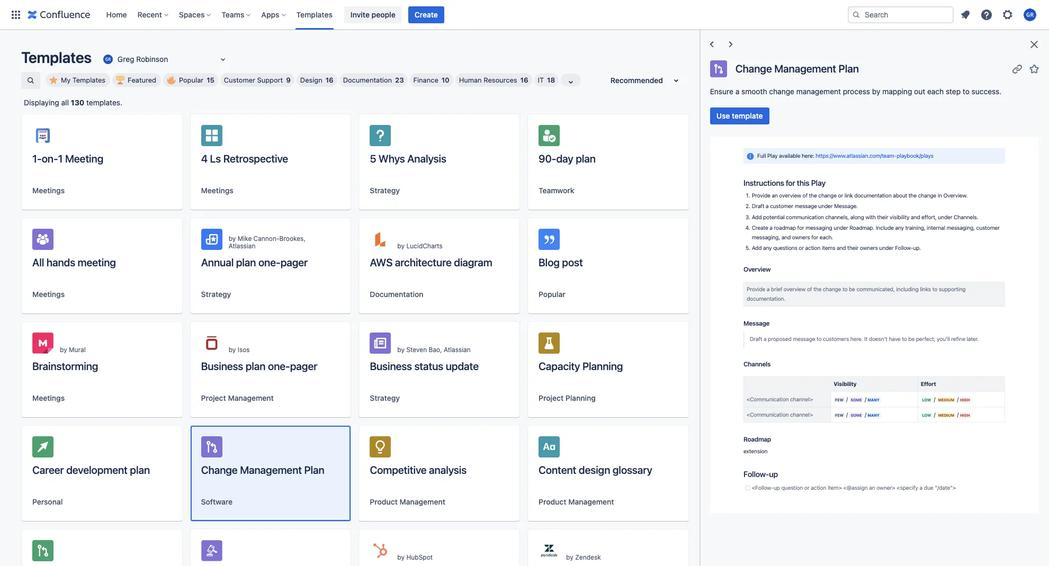 Task type: describe. For each thing, give the bounding box(es) containing it.
product management button for content
[[539, 497, 614, 507]]

all
[[32, 256, 44, 269]]

glossary
[[613, 464, 652, 476]]

1 vertical spatial atlassian
[[444, 346, 471, 354]]

content
[[539, 464, 576, 476]]

software
[[201, 497, 233, 506]]

planning for capacity planning
[[583, 360, 623, 372]]

project management button
[[201, 393, 274, 404]]

it
[[538, 76, 544, 84]]

share link image for update
[[477, 339, 490, 352]]

lucidcharts
[[406, 242, 443, 250]]

by for by zendesk
[[566, 553, 573, 561]]

invite people button
[[344, 6, 402, 23]]

open image
[[217, 53, 229, 66]]

career
[[32, 464, 64, 476]]

strategy for 5
[[370, 186, 400, 195]]

out
[[914, 87, 925, 96]]

use template
[[716, 111, 763, 120]]

design 16
[[300, 76, 334, 84]]

0 vertical spatial plan
[[839, 62, 859, 74]]

0 horizontal spatial change management plan
[[201, 464, 325, 476]]

my templates button
[[46, 73, 110, 87]]

meetings button for on-
[[32, 185, 65, 196]]

aws architecture diagram
[[370, 256, 492, 269]]

personal
[[32, 497, 63, 506]]

product management for content
[[539, 497, 614, 506]]

15
[[207, 76, 214, 84]]

use
[[716, 111, 730, 120]]

it 18
[[538, 76, 555, 84]]

by zendesk
[[566, 553, 601, 561]]

23
[[395, 76, 404, 84]]

18
[[547, 76, 555, 84]]

product for content design glossary
[[539, 497, 566, 506]]

popular button
[[539, 289, 566, 300]]

90-day plan
[[539, 153, 596, 165]]

create link
[[408, 6, 444, 23]]

featured
[[128, 76, 156, 84]]

recent button
[[134, 6, 173, 23]]

spaces
[[179, 10, 205, 19]]

plan down the mike
[[236, 256, 256, 269]]

global element
[[6, 0, 846, 29]]

by for by lucidcharts
[[397, 242, 405, 250]]

people
[[372, 10, 396, 19]]

retrospective
[[223, 153, 288, 165]]

use template button
[[710, 108, 769, 124]]

strategy for business
[[370, 394, 400, 403]]

annual plan one-pager
[[201, 256, 308, 269]]

10
[[442, 76, 450, 84]]

management
[[796, 87, 841, 96]]

project for business plan one-pager
[[201, 394, 226, 403]]

spaces button
[[176, 6, 215, 23]]

one- for annual
[[258, 256, 281, 269]]

whys
[[379, 153, 405, 165]]

meetings button for ls
[[201, 185, 233, 196]]

home link
[[103, 6, 130, 23]]

share link image
[[1011, 62, 1024, 75]]

all
[[61, 98, 69, 107]]

invite
[[351, 10, 370, 19]]

a
[[736, 87, 740, 96]]

design
[[300, 76, 322, 84]]

human resources 16
[[459, 76, 528, 84]]

hands
[[46, 256, 75, 269]]

open search bar image
[[26, 76, 35, 85]]

1
[[58, 153, 63, 165]]

pager for annual plan one-pager
[[281, 256, 308, 269]]

greg
[[118, 54, 134, 63]]

by right process at the right top of page
[[872, 87, 881, 96]]

blog post
[[539, 256, 583, 269]]

mural
[[69, 346, 86, 354]]

one- for business
[[268, 360, 290, 372]]

recommended button
[[604, 72, 689, 89]]

business for business status update
[[370, 360, 412, 372]]

2 16 from the left
[[520, 76, 528, 84]]

0 vertical spatial change
[[736, 62, 772, 74]]

meeting
[[65, 153, 103, 165]]

planning for project planning
[[566, 394, 596, 403]]

smooth
[[742, 87, 767, 96]]

strategy button for annual
[[201, 289, 231, 300]]

architecture
[[395, 256, 452, 269]]

by mike cannon-brookes, atlassian
[[229, 235, 306, 250]]

star aws architecture diagram image
[[494, 235, 507, 248]]

project planning button
[[539, 393, 596, 404]]

featured button
[[112, 73, 161, 87]]

zendesk
[[575, 553, 601, 561]]

1-
[[32, 153, 42, 165]]

by isos
[[229, 346, 250, 354]]

software button
[[201, 497, 233, 507]]

create
[[415, 10, 438, 19]]

teams button
[[218, 6, 255, 23]]

settings icon image
[[1002, 8, 1014, 21]]

1-on-1 meeting
[[32, 153, 103, 165]]

meetings down brainstorming
[[32, 394, 65, 403]]

templates.
[[86, 98, 122, 107]]

apps button
[[258, 6, 290, 23]]

project for capacity planning
[[539, 394, 564, 403]]

documentation for documentation 23
[[343, 76, 392, 84]]

analysis
[[429, 464, 467, 476]]

plan right day
[[576, 153, 596, 165]]

by for by mural
[[60, 346, 67, 354]]

management for business plan one-pager
[[228, 394, 274, 403]]

my templates
[[61, 76, 105, 84]]

human
[[459, 76, 482, 84]]

ensure a smooth change management process by mapping out each step to success.
[[710, 87, 1002, 96]]

recommended
[[611, 76, 663, 85]]

product management button for competitive
[[370, 497, 445, 507]]

competitive analysis
[[370, 464, 467, 476]]

blog
[[539, 256, 560, 269]]

step
[[946, 87, 961, 96]]

analysis
[[407, 153, 446, 165]]

design
[[579, 464, 610, 476]]

management for content design glossary
[[568, 497, 614, 506]]

project management
[[201, 394, 274, 403]]

annual
[[201, 256, 234, 269]]

teamwork button
[[539, 185, 574, 196]]

5
[[370, 153, 376, 165]]

greg robinson
[[118, 54, 168, 63]]

close image
[[1028, 38, 1041, 51]]

update
[[446, 360, 479, 372]]

capacity
[[539, 360, 580, 372]]

templates inside button
[[72, 76, 105, 84]]

meetings for on-
[[32, 186, 65, 195]]

business status update
[[370, 360, 479, 372]]

previous template image
[[705, 38, 718, 51]]

brookes,
[[279, 235, 306, 243]]

1 16 from the left
[[326, 76, 334, 84]]

by zendesk button
[[528, 530, 688, 566]]



Task type: vqa. For each thing, say whether or not it's contained in the screenshot.


Task type: locate. For each thing, give the bounding box(es) containing it.
documentation
[[343, 76, 392, 84], [370, 290, 424, 299]]

atlassian up update
[[444, 346, 471, 354]]

0 vertical spatial planning
[[583, 360, 623, 372]]

product management button down competitive
[[370, 497, 445, 507]]

one- up project management
[[268, 360, 290, 372]]

by left steven
[[397, 346, 405, 354]]

2 vertical spatial templates
[[72, 76, 105, 84]]

1 vertical spatial pager
[[290, 360, 317, 372]]

1 product management button from the left
[[370, 497, 445, 507]]

hubspot
[[406, 553, 433, 561]]

16 left it
[[520, 76, 528, 84]]

2 business from the left
[[370, 360, 412, 372]]

business down by isos
[[201, 360, 243, 372]]

change up smooth at right top
[[736, 62, 772, 74]]

share link image left star business status update icon
[[477, 339, 490, 352]]

management for competitive analysis
[[400, 497, 445, 506]]

next template image
[[724, 38, 737, 51]]

brainstorming
[[32, 360, 98, 372]]

apps
[[261, 10, 279, 19]]

displaying
[[24, 98, 59, 107]]

documentation left the "23"
[[343, 76, 392, 84]]

by left the zendesk
[[566, 553, 573, 561]]

star business status update image
[[494, 339, 507, 352]]

0 vertical spatial atlassian
[[229, 242, 256, 250]]

product management button down design
[[539, 497, 614, 507]]

meetings down all
[[32, 290, 65, 299]]

1 vertical spatial popular
[[539, 290, 566, 299]]

product down content
[[539, 497, 566, 506]]

planning inside button
[[566, 394, 596, 403]]

steven
[[406, 346, 427, 354]]

by for by mike cannon-brookes, atlassian
[[229, 235, 236, 243]]

meetings down the on-
[[32, 186, 65, 195]]

ls
[[210, 153, 221, 165]]

process
[[843, 87, 870, 96]]

1 horizontal spatial popular
[[539, 290, 566, 299]]

confluence image
[[28, 8, 90, 21], [28, 8, 90, 21]]

0 horizontal spatial atlassian
[[229, 242, 256, 250]]

capacity planning
[[539, 360, 623, 372]]

mapping
[[883, 87, 912, 96]]

0 vertical spatial documentation
[[343, 76, 392, 84]]

1 horizontal spatial plan
[[839, 62, 859, 74]]

post
[[562, 256, 583, 269]]

0 horizontal spatial business
[[201, 360, 243, 372]]

1 horizontal spatial change
[[736, 62, 772, 74]]

status
[[414, 360, 443, 372]]

strategy for annual
[[201, 290, 231, 299]]

planning down capacity planning
[[566, 394, 596, 403]]

change management plan
[[736, 62, 859, 74], [201, 464, 325, 476]]

search image
[[852, 10, 861, 19]]

product management button
[[370, 497, 445, 507], [539, 497, 614, 507]]

1 vertical spatial one-
[[268, 360, 290, 372]]

0 horizontal spatial product
[[370, 497, 398, 506]]

popular down blog
[[539, 290, 566, 299]]

banner containing home
[[0, 0, 1049, 30]]

0 vertical spatial templates
[[296, 10, 333, 19]]

1 vertical spatial change
[[201, 464, 238, 476]]

meetings button down the ls
[[201, 185, 233, 196]]

90-
[[539, 153, 556, 165]]

0 vertical spatial strategy button
[[370, 185, 400, 196]]

robinson
[[136, 54, 168, 63]]

0 horizontal spatial popular
[[179, 76, 203, 84]]

meetings button down the on-
[[32, 185, 65, 196]]

pager
[[281, 256, 308, 269], [290, 360, 317, 372]]

2 product management button from the left
[[539, 497, 614, 507]]

pager for business plan one-pager
[[290, 360, 317, 372]]

0 horizontal spatial plan
[[304, 464, 325, 476]]

by for by isos
[[229, 346, 236, 354]]

1 vertical spatial strategy
[[201, 290, 231, 299]]

change
[[769, 87, 794, 96]]

templates right "my"
[[72, 76, 105, 84]]

bao,
[[429, 346, 442, 354]]

2 project from the left
[[539, 394, 564, 403]]

isos
[[238, 346, 250, 354]]

share link image
[[477, 235, 490, 248], [477, 339, 490, 352]]

resources
[[484, 76, 517, 84]]

by hubspot
[[397, 553, 433, 561]]

by left hubspot on the bottom left of the page
[[397, 553, 405, 561]]

change up software
[[201, 464, 238, 476]]

project planning
[[539, 394, 596, 403]]

0 horizontal spatial 16
[[326, 76, 334, 84]]

by left isos
[[229, 346, 236, 354]]

strategy down annual
[[201, 290, 231, 299]]

1 vertical spatial documentation
[[370, 290, 424, 299]]

notification icon image
[[959, 8, 972, 21]]

1 vertical spatial plan
[[304, 464, 325, 476]]

by steven bao, atlassian
[[397, 346, 471, 354]]

0 vertical spatial pager
[[281, 256, 308, 269]]

strategy down whys at the left of page
[[370, 186, 400, 195]]

0 horizontal spatial change
[[201, 464, 238, 476]]

share link image for diagram
[[477, 235, 490, 248]]

plan
[[839, 62, 859, 74], [304, 464, 325, 476]]

one- down by mike cannon-brookes, atlassian
[[258, 256, 281, 269]]

meetings button down brainstorming
[[32, 393, 65, 404]]

strategy button for business
[[370, 393, 400, 404]]

finance
[[413, 76, 438, 84]]

2 product management from the left
[[539, 497, 614, 506]]

1 vertical spatial templates
[[21, 48, 92, 66]]

meetings for ls
[[201, 186, 233, 195]]

by for by hubspot
[[397, 553, 405, 561]]

documentation down the aws
[[370, 290, 424, 299]]

1 business from the left
[[201, 360, 243, 372]]

1 vertical spatial share link image
[[477, 339, 490, 352]]

0 horizontal spatial product management button
[[370, 497, 445, 507]]

1 vertical spatial change management plan
[[201, 464, 325, 476]]

day
[[556, 153, 573, 165]]

1 horizontal spatial project
[[539, 394, 564, 403]]

ensure
[[710, 87, 734, 96]]

planning right capacity
[[583, 360, 623, 372]]

by left the mike
[[229, 235, 236, 243]]

templates up "my"
[[21, 48, 92, 66]]

by left 'lucidcharts'
[[397, 242, 405, 250]]

invite people
[[351, 10, 396, 19]]

0 vertical spatial strategy
[[370, 186, 400, 195]]

by for by steven bao, atlassian
[[397, 346, 405, 354]]

1 project from the left
[[201, 394, 226, 403]]

product down competitive
[[370, 497, 398, 506]]

displaying all 130 templates.
[[24, 98, 122, 107]]

templates inside global element
[[296, 10, 333, 19]]

more categories image
[[565, 76, 577, 88]]

cannon-
[[253, 235, 279, 243]]

meeting
[[78, 256, 116, 269]]

business down steven
[[370, 360, 412, 372]]

your profile and preferences image
[[1024, 8, 1037, 21]]

atlassian
[[229, 242, 256, 250], [444, 346, 471, 354]]

5 whys analysis
[[370, 153, 446, 165]]

teamwork
[[539, 186, 574, 195]]

business plan one-pager
[[201, 360, 317, 372]]

popular left 15
[[179, 76, 203, 84]]

plan down isos
[[246, 360, 266, 372]]

atlassian up the annual plan one-pager
[[229, 242, 256, 250]]

strategy button down annual
[[201, 289, 231, 300]]

meetings down the ls
[[201, 186, 233, 195]]

plan right 'development'
[[130, 464, 150, 476]]

meetings button for hands
[[32, 289, 65, 300]]

mike
[[238, 235, 252, 243]]

4 ls retrospective
[[201, 153, 288, 165]]

appswitcher icon image
[[10, 8, 22, 21]]

1 horizontal spatial 16
[[520, 76, 528, 84]]

by mural
[[60, 346, 86, 354]]

business for business plan one-pager
[[201, 360, 243, 372]]

1 horizontal spatial atlassian
[[444, 346, 471, 354]]

9
[[286, 76, 291, 84]]

strategy button down whys at the left of page
[[370, 185, 400, 196]]

by lucidcharts
[[397, 242, 443, 250]]

home
[[106, 10, 127, 19]]

1 horizontal spatial product management
[[539, 497, 614, 506]]

one-
[[258, 256, 281, 269], [268, 360, 290, 372]]

each
[[927, 87, 944, 96]]

2 share link image from the top
[[477, 339, 490, 352]]

atlassian inside by mike cannon-brookes, atlassian
[[229, 242, 256, 250]]

aws
[[370, 256, 393, 269]]

meetings button down all
[[32, 289, 65, 300]]

meetings for hands
[[32, 290, 65, 299]]

content design glossary
[[539, 464, 652, 476]]

by inside by mike cannon-brookes, atlassian
[[229, 235, 236, 243]]

meetings button
[[32, 185, 65, 196], [201, 185, 233, 196], [32, 289, 65, 300], [32, 393, 65, 404]]

1 horizontal spatial product
[[539, 497, 566, 506]]

1 product management from the left
[[370, 497, 445, 506]]

documentation button
[[370, 289, 424, 300]]

management
[[774, 62, 836, 74], [228, 394, 274, 403], [240, 464, 302, 476], [400, 497, 445, 506], [568, 497, 614, 506]]

share link image left star aws architecture diagram image
[[477, 235, 490, 248]]

help icon image
[[980, 8, 993, 21]]

finance 10
[[413, 76, 450, 84]]

0 vertical spatial popular
[[179, 76, 203, 84]]

4
[[201, 153, 208, 165]]

1 horizontal spatial change management plan
[[736, 62, 859, 74]]

product management for competitive
[[370, 497, 445, 506]]

popular
[[179, 76, 203, 84], [539, 290, 566, 299]]

1 horizontal spatial product management button
[[539, 497, 614, 507]]

0 vertical spatial share link image
[[477, 235, 490, 248]]

1 vertical spatial strategy button
[[201, 289, 231, 300]]

strategy button down business status update
[[370, 393, 400, 404]]

diagram
[[454, 256, 492, 269]]

on-
[[42, 153, 58, 165]]

0 horizontal spatial project
[[201, 394, 226, 403]]

Search field
[[848, 6, 954, 23]]

None text field
[[102, 54, 104, 65]]

star change management plan image
[[1028, 62, 1041, 75]]

by left 'mural'
[[60, 346, 67, 354]]

130
[[71, 98, 84, 107]]

product management down design
[[539, 497, 614, 506]]

product management down competitive
[[370, 497, 445, 506]]

1 vertical spatial planning
[[566, 394, 596, 403]]

strategy button for 5
[[370, 185, 400, 196]]

1 share link image from the top
[[477, 235, 490, 248]]

2 product from the left
[[539, 497, 566, 506]]

16
[[326, 76, 334, 84], [520, 76, 528, 84]]

1 horizontal spatial business
[[370, 360, 412, 372]]

1 product from the left
[[370, 497, 398, 506]]

2 vertical spatial strategy button
[[370, 393, 400, 404]]

template
[[732, 111, 763, 120]]

0 horizontal spatial product management
[[370, 497, 445, 506]]

by
[[872, 87, 881, 96], [229, 235, 236, 243], [397, 242, 405, 250], [60, 346, 67, 354], [229, 346, 236, 354], [397, 346, 405, 354], [397, 553, 405, 561], [566, 553, 573, 561]]

16 right design
[[326, 76, 334, 84]]

development
[[66, 464, 128, 476]]

0 vertical spatial one-
[[258, 256, 281, 269]]

strategy down business status update
[[370, 394, 400, 403]]

documentation for documentation
[[370, 290, 424, 299]]

2 vertical spatial strategy
[[370, 394, 400, 403]]

0 vertical spatial change management plan
[[736, 62, 859, 74]]

business
[[201, 360, 243, 372], [370, 360, 412, 372]]

product for competitive analysis
[[370, 497, 398, 506]]

documentation 23
[[343, 76, 404, 84]]

banner
[[0, 0, 1049, 30]]

all hands meeting
[[32, 256, 116, 269]]

templates right the apps popup button
[[296, 10, 333, 19]]

by hubspot button
[[359, 530, 520, 566]]

planning
[[583, 360, 623, 372], [566, 394, 596, 403]]



